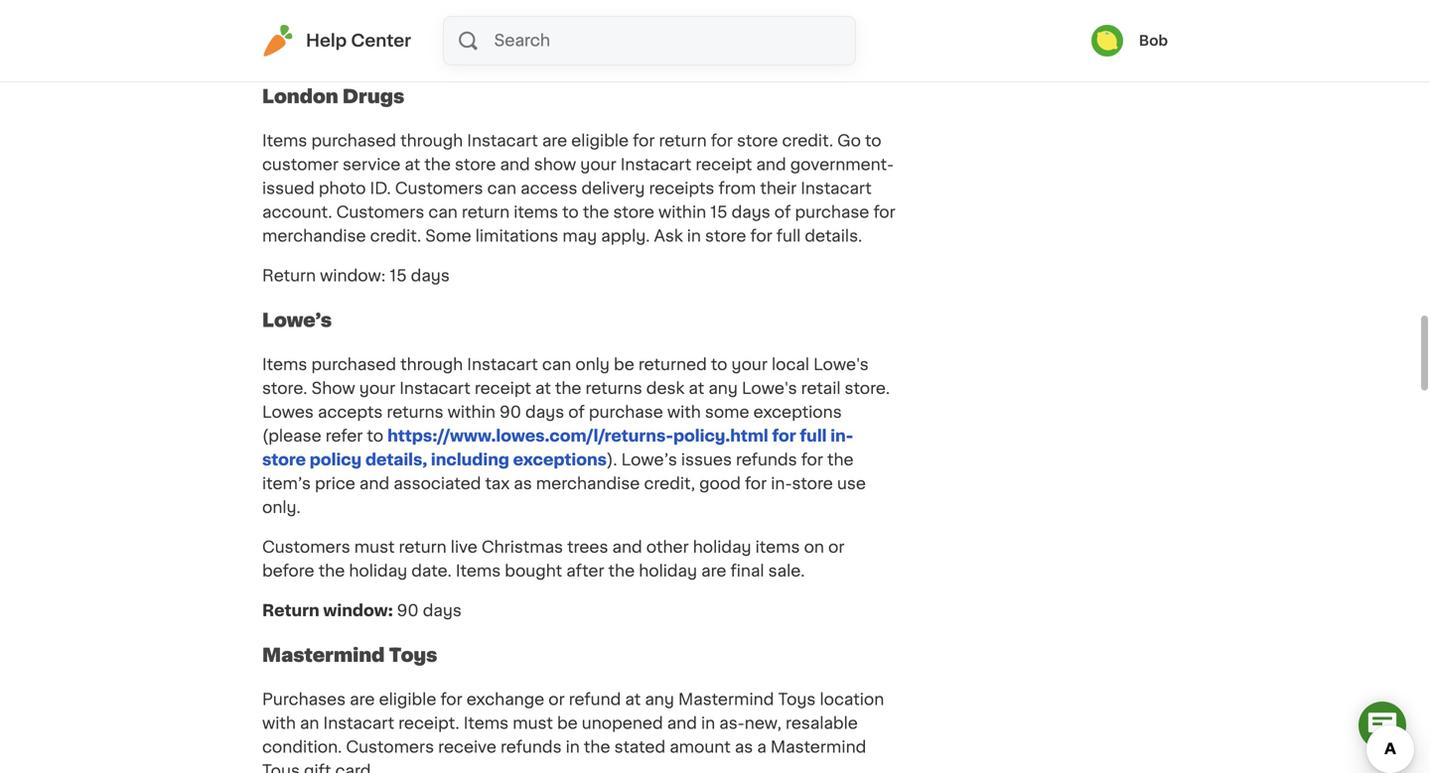 Task type: locate. For each thing, give the bounding box(es) containing it.
to up may at top
[[562, 205, 579, 221]]

instacart inside the purchases are eligible for exchange or refund at any mastermind toys location with an instacart receipt. items must be unopened and in as-new, resalable condition. customers receive refunds in the stated amount as a mastermind toys gift card.
[[323, 716, 394, 732]]

2 purchased from the top
[[311, 357, 396, 373]]

exceptions inside items purchased through instacart can only be returned to your local lowe's store. show your instacart receipt at the returns desk at any lowe's retail store. lowes accepts returns within 90 days of purchase with some exceptions (please refer to
[[753, 405, 842, 421]]

1 vertical spatial 90
[[397, 604, 419, 619]]

with left an
[[262, 716, 296, 732]]

0 vertical spatial within
[[658, 205, 706, 221]]

purchased up show
[[311, 357, 396, 373]]

any
[[708, 381, 738, 397], [645, 692, 674, 708]]

through
[[400, 133, 463, 149], [400, 357, 463, 373]]

items
[[262, 133, 307, 149], [262, 357, 307, 373], [456, 564, 501, 580], [464, 716, 509, 732]]

1 horizontal spatial must
[[513, 716, 553, 732]]

1 horizontal spatial receipt
[[695, 157, 752, 173]]

1 vertical spatial returns
[[387, 405, 443, 421]]

0 horizontal spatial must
[[354, 540, 395, 556]]

0 horizontal spatial 90
[[397, 604, 419, 619]]

0 vertical spatial eligible
[[571, 133, 629, 149]]

resalable
[[786, 716, 858, 732]]

purchased inside items purchased through instacart can only be returned to your local lowe's store. show your instacart receipt at the returns desk at any lowe's retail store. lowes accepts returns within 90 days of purchase with some exceptions (please refer to
[[311, 357, 396, 373]]

0 vertical spatial exceptions
[[753, 405, 842, 421]]

your inside items purchased through instacart are eligible for return for store credit. go to customer service at the store and show your instacart receipt and government- issued photo id. customers can access delivery receipts from their instacart account. customers can return items to the store within 15 days of purchase for merchandise credit. some limitations may apply. ask in store for full details.
[[580, 157, 616, 173]]

any inside the purchases are eligible for exchange or refund at any mastermind toys location with an instacart receipt. items must be unopened and in as-new, resalable condition. customers receive refunds in the stated amount as a mastermind toys gift card.
[[645, 692, 674, 708]]

instacart down government- on the right of the page
[[801, 181, 872, 197]]

and inside ). lowe's issues refunds for the item's price and associated tax as merchandise credit, good for in-store use only.
[[359, 476, 389, 492]]

https://www.lowes.com/l/returns-policy.html for full in- store policy details, including exceptions
[[262, 429, 853, 468]]

in inside items purchased through instacart are eligible for return for store credit. go to customer service at the store and show your instacart receipt and government- issued photo id. customers can access delivery receipts from their instacart account. customers can return items to the store within 15 days of purchase for merchandise credit. some limitations may apply. ask in store for full details.
[[687, 229, 701, 244]]

return down before
[[262, 604, 319, 619]]

0 horizontal spatial or
[[548, 692, 565, 708]]

customers
[[395, 181, 483, 197], [336, 205, 424, 221], [262, 540, 350, 556], [346, 740, 434, 756]]

issues
[[681, 453, 732, 468]]

window:
[[323, 44, 393, 60], [320, 268, 386, 284], [323, 604, 393, 619]]

merchandise inside ). lowe's issues refunds for the item's price and associated tax as merchandise credit, good for in-store use only.
[[536, 476, 640, 492]]

merchandise down account.
[[262, 229, 366, 244]]

mastermind up the purchases in the left of the page
[[262, 646, 385, 665]]

receipt up "from"
[[695, 157, 752, 173]]

associated
[[393, 476, 481, 492]]

return up london
[[262, 44, 319, 60]]

1 return from the top
[[262, 44, 319, 60]]

service
[[343, 157, 401, 173]]

store. up the lowes
[[262, 381, 307, 397]]

some
[[425, 229, 471, 244]]

are up "show"
[[542, 133, 567, 149]]

sale.
[[768, 564, 805, 580]]

1 vertical spatial be
[[557, 716, 578, 732]]

details.
[[805, 229, 862, 244]]

instacart image
[[262, 25, 294, 57]]

full inside items purchased through instacart are eligible for return for store credit. go to customer service at the store and show your instacart receipt and government- issued photo id. customers can access delivery receipts from their instacart account. customers can return items to the store within 15 days of purchase for merchandise credit. some limitations may apply. ask in store for full details.
[[776, 229, 801, 244]]

refunds
[[736, 453, 797, 468], [501, 740, 562, 756]]

full left the details.
[[776, 229, 801, 244]]

0 horizontal spatial items
[[514, 205, 558, 221]]

0 vertical spatial can
[[487, 181, 516, 197]]

90 down date.
[[397, 604, 419, 619]]

purchase
[[795, 205, 869, 221], [589, 405, 663, 421]]

2 vertical spatial can
[[542, 357, 571, 373]]

1 vertical spatial as
[[735, 740, 753, 756]]

2 return from the top
[[262, 268, 316, 284]]

store. right retail
[[845, 381, 890, 397]]

1 horizontal spatial as
[[735, 740, 753, 756]]

1 horizontal spatial lowe's
[[621, 453, 677, 468]]

store left the 'use'
[[792, 476, 833, 492]]

the
[[424, 157, 451, 173], [583, 205, 609, 221], [555, 381, 581, 397], [827, 453, 854, 468], [318, 564, 345, 580], [608, 564, 635, 580], [584, 740, 610, 756]]

any up some
[[708, 381, 738, 397]]

1 vertical spatial can
[[428, 205, 458, 221]]

or right on
[[828, 540, 845, 556]]

0 vertical spatial are
[[542, 133, 567, 149]]

0 horizontal spatial exceptions
[[513, 453, 607, 468]]

eligible up the delivery
[[571, 133, 629, 149]]

mastermind up as-
[[678, 692, 774, 708]]

purchased up service
[[311, 133, 396, 149]]

for
[[633, 133, 655, 149], [711, 133, 733, 149], [873, 205, 895, 221], [750, 229, 772, 244], [772, 429, 796, 445], [801, 453, 823, 468], [745, 476, 767, 492], [440, 692, 462, 708]]

and up amount
[[667, 716, 697, 732]]

at right service
[[405, 157, 420, 173]]

on
[[804, 540, 824, 556]]

0 horizontal spatial receipt
[[475, 381, 531, 397]]

3 return from the top
[[262, 604, 319, 619]]

returns up details,
[[387, 405, 443, 421]]

return inside customers must return live christmas trees and other holiday items on or before the holiday date. items bought after the holiday are final sale.
[[399, 540, 447, 556]]

customers up card. in the bottom left of the page
[[346, 740, 434, 756]]

days down "from"
[[732, 205, 770, 221]]

customers inside the purchases are eligible for exchange or refund at any mastermind toys location with an instacart receipt. items must be unopened and in as-new, resalable condition. customers receive refunds in the stated amount as a mastermind toys gift card.
[[346, 740, 434, 756]]

1 vertical spatial merchandise
[[536, 476, 640, 492]]

through for at
[[400, 133, 463, 149]]

0 vertical spatial receipt
[[695, 157, 752, 173]]

to
[[865, 133, 882, 149], [562, 205, 579, 221], [711, 357, 727, 373], [367, 429, 383, 445]]

1 vertical spatial mastermind
[[678, 692, 774, 708]]

eligible up the receipt.
[[379, 692, 436, 708]]

1 horizontal spatial can
[[487, 181, 516, 197]]

for inside https://www.lowes.com/l/returns-policy.html for full in- store policy details, including exceptions
[[772, 429, 796, 445]]

full down retail
[[800, 429, 827, 445]]

items inside customers must return live christmas trees and other holiday items on or before the holiday date. items bought after the holiday are final sale.
[[456, 564, 501, 580]]

price
[[315, 476, 355, 492]]

the up the 'use'
[[827, 453, 854, 468]]

0 vertical spatial return
[[262, 44, 319, 60]]

1 horizontal spatial within
[[658, 205, 706, 221]]

1 horizontal spatial returns
[[585, 381, 642, 397]]

0 vertical spatial your
[[580, 157, 616, 173]]

can
[[487, 181, 516, 197], [428, 205, 458, 221], [542, 357, 571, 373]]

2 vertical spatial return
[[399, 540, 447, 556]]

1 vertical spatial return
[[262, 268, 316, 284]]

items purchased through instacart are eligible for return for store credit. go to customer service at the store and show your instacart receipt and government- issued photo id. customers can access delivery receipts from their instacart account. customers can return items to the store within 15 days of purchase for merchandise credit. some limitations may apply. ask in store for full details.
[[262, 133, 895, 244]]

an
[[300, 716, 319, 732]]

in down refund at bottom
[[566, 740, 580, 756]]

for up the receipt.
[[440, 692, 462, 708]]

1 vertical spatial of
[[568, 405, 585, 421]]

at up the unopened
[[625, 692, 641, 708]]

condition.
[[262, 740, 342, 756]]

must inside customers must return live christmas trees and other holiday items on or before the holiday date. items bought after the holiday are final sale.
[[354, 540, 395, 556]]

refunds down policy.html
[[736, 453, 797, 468]]

return down account.
[[262, 268, 316, 284]]

customers up before
[[262, 540, 350, 556]]

1 vertical spatial full
[[800, 429, 827, 445]]

1 vertical spatial must
[[513, 716, 553, 732]]

1 vertical spatial lowe's
[[621, 453, 677, 468]]

0 vertical spatial merchandise
[[262, 229, 366, 244]]

in right ask
[[687, 229, 701, 244]]

through inside items purchased through instacart can only be returned to your local lowe's store. show your instacart receipt at the returns desk at any lowe's retail store. lowes accepts returns within 90 days of purchase with some exceptions (please refer to
[[400, 357, 463, 373]]

0 horizontal spatial in-
[[771, 476, 792, 492]]

and inside customers must return live christmas trees and other holiday items on or before the holiday date. items bought after the holiday are final sale.
[[612, 540, 642, 556]]

1 horizontal spatial merchandise
[[536, 476, 640, 492]]

return
[[659, 133, 707, 149], [462, 205, 510, 221], [399, 540, 447, 556]]

customers must return live christmas trees and other holiday items on or before the holiday date. items bought after the holiday are final sale.
[[262, 540, 845, 580]]

london
[[262, 87, 338, 106]]

90 up the https://www.lowes.com/l/returns-
[[499, 405, 521, 421]]

0 horizontal spatial with
[[262, 716, 296, 732]]

help center
[[306, 32, 411, 49]]

store up the apply.
[[613, 205, 654, 221]]

are inside customers must return live christmas trees and other holiday items on or before the holiday date. items bought after the holiday are final sale.
[[701, 564, 726, 580]]

1 horizontal spatial eligible
[[571, 133, 629, 149]]

use
[[837, 476, 866, 492]]

). lowe's issues refunds for the item's price and associated tax as merchandise credit, good for in-store use only.
[[262, 453, 866, 516]]

2 vertical spatial mastermind
[[771, 740, 866, 756]]

1 vertical spatial within
[[448, 405, 495, 421]]

merchandise inside items purchased through instacart are eligible for return for store credit. go to customer service at the store and show your instacart receipt and government- issued photo id. customers can access delivery receipts from their instacart account. customers can return items to the store within 15 days of purchase for merchandise credit. some limitations may apply. ask in store for full details.
[[262, 229, 366, 244]]

1 horizontal spatial your
[[580, 157, 616, 173]]

must
[[354, 540, 395, 556], [513, 716, 553, 732]]

refunds inside ). lowe's issues refunds for the item's price and associated tax as merchandise credit, good for in-store use only.
[[736, 453, 797, 468]]

merchandise down ).
[[536, 476, 640, 492]]

(please
[[262, 429, 321, 445]]

at up the https://www.lowes.com/l/returns-
[[535, 381, 551, 397]]

items inside the purchases are eligible for exchange or refund at any mastermind toys location with an instacart receipt. items must be unopened and in as-new, resalable condition. customers receive refunds in the stated amount as a mastermind toys gift card.
[[464, 716, 509, 732]]

of
[[774, 205, 791, 221], [568, 405, 585, 421]]

0 horizontal spatial your
[[359, 381, 395, 397]]

at
[[405, 157, 420, 173], [535, 381, 551, 397], [689, 381, 704, 397], [625, 692, 641, 708]]

1 vertical spatial items
[[755, 540, 800, 556]]

customers inside customers must return live christmas trees and other holiday items on or before the holiday date. items bought after the holiday are final sale.
[[262, 540, 350, 556]]

in- inside ). lowe's issues refunds for the item's price and associated tax as merchandise credit, good for in-store use only.
[[771, 476, 792, 492]]

exceptions down the https://www.lowes.com/l/returns-
[[513, 453, 607, 468]]

2 store. from the left
[[845, 381, 890, 397]]

trees
[[567, 540, 608, 556]]

1 horizontal spatial are
[[542, 133, 567, 149]]

store
[[737, 133, 778, 149], [455, 157, 496, 173], [613, 205, 654, 221], [705, 229, 746, 244], [262, 453, 306, 468], [792, 476, 833, 492]]

as left the 'a' on the right bottom
[[735, 740, 753, 756]]

receipt
[[695, 157, 752, 173], [475, 381, 531, 397]]

items up customer
[[262, 133, 307, 149]]

0 horizontal spatial are
[[350, 692, 375, 708]]

store up some
[[455, 157, 496, 173]]

their
[[760, 181, 797, 197]]

0 vertical spatial or
[[828, 540, 845, 556]]

0 vertical spatial of
[[774, 205, 791, 221]]

be down refund at bottom
[[557, 716, 578, 732]]

1 horizontal spatial toys
[[389, 646, 437, 665]]

90
[[499, 405, 521, 421], [397, 604, 419, 619]]

Search search field
[[492, 17, 855, 65]]

1 purchased from the top
[[311, 133, 396, 149]]

0 vertical spatial any
[[708, 381, 738, 397]]

lowe's down return window: 15 days
[[262, 311, 332, 330]]

0 horizontal spatial purchase
[[589, 405, 663, 421]]

1 horizontal spatial be
[[614, 357, 634, 373]]

1 horizontal spatial 90
[[499, 405, 521, 421]]

window: for 15
[[320, 268, 386, 284]]

items down the live
[[456, 564, 501, 580]]

2 horizontal spatial can
[[542, 357, 571, 373]]

and up 'their'
[[756, 157, 786, 173]]

good
[[699, 476, 741, 492]]

2 horizontal spatial are
[[701, 564, 726, 580]]

to right go on the right top of page
[[865, 133, 882, 149]]

refer
[[325, 429, 363, 445]]

the inside the purchases are eligible for exchange or refund at any mastermind toys location with an instacart receipt. items must be unopened and in as-new, resalable condition. customers receive refunds in the stated amount as a mastermind toys gift card.
[[584, 740, 610, 756]]

be inside items purchased through instacart can only be returned to your local lowe's store. show your instacart receipt at the returns desk at any lowe's retail store. lowes accepts returns within 90 days of purchase with some exceptions (please refer to
[[614, 357, 634, 373]]

purchased inside items purchased through instacart are eligible for return for store credit. go to customer service at the store and show your instacart receipt and government- issued photo id. customers can access delivery receipts from their instacart account. customers can return items to the store within 15 days of purchase for merchandise credit. some limitations may apply. ask in store for full details.
[[311, 133, 396, 149]]

0 horizontal spatial merchandise
[[262, 229, 366, 244]]

items up the lowes
[[262, 357, 307, 373]]

1 vertical spatial any
[[645, 692, 674, 708]]

mastermind down resalable on the bottom right of page
[[771, 740, 866, 756]]

ask
[[654, 229, 683, 244]]

lowe's
[[813, 357, 869, 373], [742, 381, 797, 397]]

0 horizontal spatial any
[[645, 692, 674, 708]]

items
[[514, 205, 558, 221], [755, 540, 800, 556]]

are inside items purchased through instacart are eligible for return for store credit. go to customer service at the store and show your instacart receipt and government- issued photo id. customers can access delivery receipts from their instacart account. customers can return items to the store within 15 days of purchase for merchandise credit. some limitations may apply. ask in store for full details.
[[542, 133, 567, 149]]

items inside items purchased through instacart can only be returned to your local lowe's store. show your instacart receipt at the returns desk at any lowe's retail store. lowes accepts returns within 90 days of purchase with some exceptions (please refer to
[[262, 357, 307, 373]]

instacart up "show"
[[467, 133, 538, 149]]

lowe's down the local
[[742, 381, 797, 397]]

through inside items purchased through instacart are eligible for return for store credit. go to customer service at the store and show your instacart receipt and government- issued photo id. customers can access delivery receipts from their instacart account. customers can return items to the store within 15 days of purchase for merchandise credit. some limitations may apply. ask in store for full details.
[[400, 133, 463, 149]]

for right policy.html
[[772, 429, 796, 445]]

1 through from the top
[[400, 133, 463, 149]]

holiday
[[693, 540, 751, 556], [349, 564, 407, 580], [639, 564, 697, 580]]

1 horizontal spatial in-
[[830, 429, 853, 445]]

your up accepts
[[359, 381, 395, 397]]

return up date.
[[399, 540, 447, 556]]

the inside items purchased through instacart can only be returned to your local lowe's store. show your instacart receipt at the returns desk at any lowe's retail store. lowes accepts returns within 90 days of purchase with some exceptions (please refer to
[[555, 381, 581, 397]]

london drugs
[[262, 87, 404, 106]]

return up receipts
[[659, 133, 707, 149]]

0 horizontal spatial be
[[557, 716, 578, 732]]

refunds down the exchange
[[501, 740, 562, 756]]

1 vertical spatial purchase
[[589, 405, 663, 421]]

0 horizontal spatial credit.
[[370, 229, 421, 244]]

store up "from"
[[737, 133, 778, 149]]

with inside the purchases are eligible for exchange or refund at any mastermind toys location with an instacart receipt. items must be unopened and in as-new, resalable condition. customers receive refunds in the stated amount as a mastermind toys gift card.
[[262, 716, 296, 732]]

1 vertical spatial eligible
[[379, 692, 436, 708]]

lowe's up credit,
[[621, 453, 677, 468]]

in- up the 'use'
[[830, 429, 853, 445]]

holiday down other
[[639, 564, 697, 580]]

or left refund at bottom
[[548, 692, 565, 708]]

return up limitations
[[462, 205, 510, 221]]

full inside https://www.lowes.com/l/returns-policy.html for full in- store policy details, including exceptions
[[800, 429, 827, 445]]

days right 30 at left
[[422, 44, 461, 60]]

1 horizontal spatial store.
[[845, 381, 890, 397]]

photo
[[319, 181, 366, 197]]

return for return window: 15 days
[[262, 268, 316, 284]]

1 vertical spatial credit.
[[370, 229, 421, 244]]

0 vertical spatial purchased
[[311, 133, 396, 149]]

within inside items purchased through instacart can only be returned to your local lowe's store. show your instacart receipt at the returns desk at any lowe's retail store. lowes accepts returns within 90 days of purchase with some exceptions (please refer to
[[448, 405, 495, 421]]

0 horizontal spatial refunds
[[501, 740, 562, 756]]

retail
[[801, 381, 841, 397]]

receipt.
[[398, 716, 459, 732]]

a
[[757, 740, 766, 756]]

store.
[[262, 381, 307, 397], [845, 381, 890, 397]]

as right tax
[[514, 476, 532, 492]]

instacart up the https://www.lowes.com/l/returns-
[[467, 357, 538, 373]]

0 horizontal spatial store.
[[262, 381, 307, 397]]

0 horizontal spatial return
[[399, 540, 447, 556]]

some
[[705, 405, 749, 421]]

return
[[262, 44, 319, 60], [262, 268, 316, 284], [262, 604, 319, 619]]

are left final
[[701, 564, 726, 580]]

with down desk
[[667, 405, 701, 421]]

instacart
[[467, 133, 538, 149], [620, 157, 691, 173], [801, 181, 872, 197], [467, 357, 538, 373], [399, 381, 470, 397], [323, 716, 394, 732]]

2 vertical spatial are
[[350, 692, 375, 708]]

with inside items purchased through instacart can only be returned to your local lowe's store. show your instacart receipt at the returns desk at any lowe's retail store. lowes accepts returns within 90 days of purchase with some exceptions (please refer to
[[667, 405, 701, 421]]

1 horizontal spatial any
[[708, 381, 738, 397]]

of up 'https://www.lowes.com/l/returns-policy.html for full in- store policy details, including exceptions' link
[[568, 405, 585, 421]]

1 vertical spatial or
[[548, 692, 565, 708]]

items down access
[[514, 205, 558, 221]]

must down the exchange
[[513, 716, 553, 732]]

the down the unopened
[[584, 740, 610, 756]]

toys down condition.
[[262, 764, 300, 774]]

0 vertical spatial in-
[[830, 429, 853, 445]]

items up receive at the left bottom of page
[[464, 716, 509, 732]]

be
[[614, 357, 634, 373], [557, 716, 578, 732]]

within
[[658, 205, 706, 221], [448, 405, 495, 421]]

lowe's up retail
[[813, 357, 869, 373]]

1 vertical spatial refunds
[[501, 740, 562, 756]]

0 horizontal spatial of
[[568, 405, 585, 421]]

your
[[580, 157, 616, 173], [731, 357, 768, 373], [359, 381, 395, 397]]

1 vertical spatial in-
[[771, 476, 792, 492]]

0 horizontal spatial eligible
[[379, 692, 436, 708]]

be right 'only'
[[614, 357, 634, 373]]

1 vertical spatial are
[[701, 564, 726, 580]]

1 vertical spatial your
[[731, 357, 768, 373]]

and inside the purchases are eligible for exchange or refund at any mastermind toys location with an instacart receipt. items must be unopened and in as-new, resalable condition. customers receive refunds in the stated amount as a mastermind toys gift card.
[[667, 716, 697, 732]]

in left as-
[[701, 716, 715, 732]]

for inside the purchases are eligible for exchange or refund at any mastermind toys location with an instacart receipt. items must be unopened and in as-new, resalable condition. customers receive refunds in the stated amount as a mastermind toys gift card.
[[440, 692, 462, 708]]

eligible
[[571, 133, 629, 149], [379, 692, 436, 708]]

2 horizontal spatial return
[[659, 133, 707, 149]]

and
[[500, 157, 530, 173], [756, 157, 786, 173], [359, 476, 389, 492], [612, 540, 642, 556], [667, 716, 697, 732]]

your left the local
[[731, 357, 768, 373]]

accepts
[[318, 405, 383, 421]]

0 vertical spatial refunds
[[736, 453, 797, 468]]

0 vertical spatial must
[[354, 540, 395, 556]]

2 through from the top
[[400, 357, 463, 373]]

days down some
[[411, 268, 450, 284]]

purchased for service
[[311, 133, 396, 149]]

refunds inside the purchases are eligible for exchange or refund at any mastermind toys location with an instacart receipt. items must be unopened and in as-new, resalable condition. customers receive refunds in the stated amount as a mastermind toys gift card.
[[501, 740, 562, 756]]

within down receipts
[[658, 205, 706, 221]]

can left 'only'
[[542, 357, 571, 373]]

store inside https://www.lowes.com/l/returns-policy.html for full in- store policy details, including exceptions
[[262, 453, 306, 468]]

0 vertical spatial in
[[687, 229, 701, 244]]

0 vertical spatial with
[[667, 405, 701, 421]]

purchase down desk
[[589, 405, 663, 421]]

in
[[687, 229, 701, 244], [701, 716, 715, 732], [566, 740, 580, 756]]

as
[[514, 476, 532, 492], [735, 740, 753, 756]]

full
[[776, 229, 801, 244], [800, 429, 827, 445]]

1 vertical spatial receipt
[[475, 381, 531, 397]]

credit. left go on the right top of page
[[782, 133, 833, 149]]

purchased
[[311, 133, 396, 149], [311, 357, 396, 373]]

the right before
[[318, 564, 345, 580]]

0 horizontal spatial within
[[448, 405, 495, 421]]

0 vertical spatial return
[[659, 133, 707, 149]]

toys up resalable on the bottom right of page
[[778, 692, 816, 708]]

1 horizontal spatial purchase
[[795, 205, 869, 221]]

2 vertical spatial your
[[359, 381, 395, 397]]

items inside items purchased through instacart are eligible for return for store credit. go to customer service at the store and show your instacart receipt and government- issued photo id. customers can access delivery receipts from their instacart account. customers can return items to the store within 15 days of purchase for merchandise credit. some limitations may apply. ask in store for full details.
[[262, 133, 307, 149]]

or inside customers must return live christmas trees and other holiday items on or before the holiday date. items bought after the holiday are final sale.
[[828, 540, 845, 556]]

1 horizontal spatial items
[[755, 540, 800, 556]]



Task type: vqa. For each thing, say whether or not it's contained in the screenshot.
first 1 CT button from the bottom
no



Task type: describe. For each thing, give the bounding box(es) containing it.
may
[[562, 229, 597, 244]]

card.
[[335, 764, 375, 774]]

or inside the purchases are eligible for exchange or refund at any mastermind toys location with an instacart receipt. items must be unopened and in as-new, resalable condition. customers receive refunds in the stated amount as a mastermind toys gift card.
[[548, 692, 565, 708]]

purchase inside items purchased through instacart can only be returned to your local lowe's store. show your instacart receipt at the returns desk at any lowe's retail store. lowes accepts returns within 90 days of purchase with some exceptions (please refer to
[[589, 405, 663, 421]]

credit,
[[644, 476, 695, 492]]

window: for 30
[[323, 44, 393, 60]]

help center link
[[262, 25, 411, 57]]

date.
[[411, 564, 452, 580]]

tax
[[485, 476, 510, 492]]

go
[[837, 133, 861, 149]]

show
[[534, 157, 576, 173]]

id.
[[370, 181, 391, 197]]

for up "from"
[[711, 133, 733, 149]]

0 vertical spatial lowe's
[[813, 357, 869, 373]]

details,
[[365, 453, 427, 468]]

to right returned
[[711, 357, 727, 373]]

0 vertical spatial returns
[[585, 381, 642, 397]]

instacart up receipts
[[620, 157, 691, 173]]

as-
[[719, 716, 745, 732]]

final
[[730, 564, 764, 580]]

lowe's inside ). lowe's issues refunds for the item's price and associated tax as merchandise credit, good for in-store use only.
[[621, 453, 677, 468]]

must inside the purchases are eligible for exchange or refund at any mastermind toys location with an instacart receipt. items must be unopened and in as-new, resalable condition. customers receive refunds in the stated amount as a mastermind toys gift card.
[[513, 716, 553, 732]]

exchange
[[467, 692, 544, 708]]

return for return window: 90 days
[[262, 604, 319, 619]]

policy
[[310, 453, 362, 468]]

receipt inside items purchased through instacart can only be returned to your local lowe's store. show your instacart receipt at the returns desk at any lowe's retail store. lowes accepts returns within 90 days of purchase with some exceptions (please refer to
[[475, 381, 531, 397]]

0 vertical spatial toys
[[389, 646, 437, 665]]

show
[[311, 381, 355, 397]]

at inside items purchased through instacart are eligible for return for store credit. go to customer service at the store and show your instacart receipt and government- issued photo id. customers can access delivery receipts from their instacart account. customers can return items to the store within 15 days of purchase for merchandise credit. some limitations may apply. ask in store for full details.
[[405, 157, 420, 173]]

issued
[[262, 181, 315, 197]]

).
[[607, 453, 617, 468]]

center
[[351, 32, 411, 49]]

the inside ). lowe's issues refunds for the item's price and associated tax as merchandise credit, good for in-store use only.
[[827, 453, 854, 468]]

eligible inside items purchased through instacart are eligible for return for store credit. go to customer service at the store and show your instacart receipt and government- issued photo id. customers can access delivery receipts from their instacart account. customers can return items to the store within 15 days of purchase for merchandise credit. some limitations may apply. ask in store for full details.
[[571, 133, 629, 149]]

for up the delivery
[[633, 133, 655, 149]]

can inside items purchased through instacart can only be returned to your local lowe's store. show your instacart receipt at the returns desk at any lowe's retail store. lowes accepts returns within 90 days of purchase with some exceptions (please refer to
[[542, 357, 571, 373]]

2 horizontal spatial your
[[731, 357, 768, 373]]

0 vertical spatial mastermind
[[262, 646, 385, 665]]

user avatar image
[[1091, 25, 1123, 57]]

bought
[[505, 564, 562, 580]]

0 horizontal spatial toys
[[262, 764, 300, 774]]

as inside the purchases are eligible for exchange or refund at any mastermind toys location with an instacart receipt. items must be unopened and in as-new, resalable condition. customers receive refunds in the stated amount as a mastermind toys gift card.
[[735, 740, 753, 756]]

the up may at top
[[583, 205, 609, 221]]

returned
[[638, 357, 707, 373]]

purchases are eligible for exchange or refund at any mastermind toys location with an instacart receipt. items must be unopened and in as-new, resalable condition. customers receive refunds in the stated amount as a mastermind toys gift card.
[[262, 692, 884, 774]]

https://www.lowes.com/l/returns-policy.html for full in- store policy details, including exceptions link
[[262, 429, 853, 468]]

at inside the purchases are eligible for exchange or refund at any mastermind toys location with an instacart receipt. items must be unopened and in as-new, resalable condition. customers receive refunds in the stated amount as a mastermind toys gift card.
[[625, 692, 641, 708]]

item's
[[262, 476, 311, 492]]

customer
[[262, 157, 339, 173]]

return window: 90 days
[[262, 604, 462, 619]]

purchased for your
[[311, 357, 396, 373]]

1 vertical spatial in
[[701, 716, 715, 732]]

drugs
[[342, 87, 404, 106]]

limitations
[[475, 229, 558, 244]]

1 vertical spatial toys
[[778, 692, 816, 708]]

desk
[[646, 381, 685, 397]]

customers up some
[[395, 181, 483, 197]]

purchases
[[262, 692, 346, 708]]

store inside ). lowe's issues refunds for the item's price and associated tax as merchandise credit, good for in-store use only.
[[792, 476, 833, 492]]

holiday up return window: 90 days
[[349, 564, 407, 580]]

bob
[[1139, 34, 1168, 48]]

mastermind toys
[[262, 646, 441, 665]]

instacart up including
[[399, 381, 470, 397]]

15 inside items purchased through instacart are eligible for return for store credit. go to customer service at the store and show your instacart receipt and government- issued photo id. customers can access delivery receipts from their instacart account. customers can return items to the store within 15 days of purchase for merchandise credit. some limitations may apply. ask in store for full details.
[[710, 205, 727, 221]]

of inside items purchased through instacart can only be returned to your local lowe's store. show your instacart receipt at the returns desk at any lowe's retail store. lowes accepts returns within 90 days of purchase with some exceptions (please refer to
[[568, 405, 585, 421]]

days for return window: 90 days
[[423, 604, 462, 619]]

policy.html
[[673, 429, 768, 445]]

as inside ). lowe's issues refunds for the item's price and associated tax as merchandise credit, good for in-store use only.
[[514, 476, 532, 492]]

of inside items purchased through instacart are eligible for return for store credit. go to customer service at the store and show your instacart receipt and government- issued photo id. customers can access delivery receipts from their instacart account. customers can return items to the store within 15 days of purchase for merchandise credit. some limitations may apply. ask in store for full details.
[[774, 205, 791, 221]]

gift
[[304, 764, 331, 774]]

receipts
[[649, 181, 714, 197]]

local
[[772, 357, 809, 373]]

days for return window: 30 days
[[422, 44, 461, 60]]

only
[[575, 357, 610, 373]]

store down "from"
[[705, 229, 746, 244]]

at right desk
[[689, 381, 704, 397]]

unopened
[[582, 716, 663, 732]]

items inside customers must return live christmas trees and other holiday items on or before the holiday date. items bought after the holiday are final sale.
[[755, 540, 800, 556]]

customers down "id."
[[336, 205, 424, 221]]

amount
[[670, 740, 731, 756]]

days inside items purchased through instacart can only be returned to your local lowe's store. show your instacart receipt at the returns desk at any lowe's retail store. lowes accepts returns within 90 days of purchase with some exceptions (please refer to
[[525, 405, 564, 421]]

items inside items purchased through instacart are eligible for return for store credit. go to customer service at the store and show your instacart receipt and government- issued photo id. customers can access delivery receipts from their instacart account. customers can return items to the store within 15 days of purchase for merchandise credit. some limitations may apply. ask in store for full details.
[[514, 205, 558, 221]]

window: for 90
[[323, 604, 393, 619]]

90 inside items purchased through instacart can only be returned to your local lowe's store. show your instacart receipt at the returns desk at any lowe's retail store. lowes accepts returns within 90 days of purchase with some exceptions (please refer to
[[499, 405, 521, 421]]

lowes
[[262, 405, 314, 421]]

holiday up final
[[693, 540, 751, 556]]

are inside the purchases are eligible for exchange or refund at any mastermind toys location with an instacart receipt. items must be unopened and in as-new, resalable condition. customers receive refunds in the stated amount as a mastermind toys gift card.
[[350, 692, 375, 708]]

refund
[[569, 692, 621, 708]]

0 horizontal spatial can
[[428, 205, 458, 221]]

government-
[[790, 157, 894, 173]]

the right after
[[608, 564, 635, 580]]

be inside the purchases are eligible for exchange or refund at any mastermind toys location with an instacart receipt. items must be unopened and in as-new, resalable condition. customers receive refunds in the stated amount as a mastermind toys gift card.
[[557, 716, 578, 732]]

return window: 15 days
[[262, 268, 450, 284]]

exceptions inside https://www.lowes.com/l/returns-policy.html for full in- store policy details, including exceptions
[[513, 453, 607, 468]]

return for return window: 30 days
[[262, 44, 319, 60]]

0 horizontal spatial returns
[[387, 405, 443, 421]]

live
[[451, 540, 478, 556]]

receive
[[438, 740, 496, 756]]

help
[[306, 32, 347, 49]]

1 store. from the left
[[262, 381, 307, 397]]

return window: 30 days
[[262, 44, 461, 60]]

in- inside https://www.lowes.com/l/returns-policy.html for full in- store policy details, including exceptions
[[830, 429, 853, 445]]

for down 'their'
[[750, 229, 772, 244]]

stated
[[614, 740, 666, 756]]

for right good at bottom
[[745, 476, 767, 492]]

the right service
[[424, 157, 451, 173]]

apply.
[[601, 229, 650, 244]]

and left "show"
[[500, 157, 530, 173]]

items purchased through instacart can only be returned to your local lowe's store. show your instacart receipt at the returns desk at any lowe's retail store. lowes accepts returns within 90 days of purchase with some exceptions (please refer to
[[262, 357, 890, 445]]

receipt inside items purchased through instacart are eligible for return for store credit. go to customer service at the store and show your instacart receipt and government- issued photo id. customers can access delivery receipts from their instacart account. customers can return items to the store within 15 days of purchase for merchandise credit. some limitations may apply. ask in store for full details.
[[695, 157, 752, 173]]

access
[[520, 181, 577, 197]]

to right refer
[[367, 429, 383, 445]]

new,
[[745, 716, 782, 732]]

1 vertical spatial lowe's
[[742, 381, 797, 397]]

for down retail
[[801, 453, 823, 468]]

1 horizontal spatial credit.
[[782, 133, 833, 149]]

any inside items purchased through instacart can only be returned to your local lowe's store. show your instacart receipt at the returns desk at any lowe's retail store. lowes accepts returns within 90 days of purchase with some exceptions (please refer to
[[708, 381, 738, 397]]

including
[[431, 453, 509, 468]]

0 horizontal spatial 15
[[390, 268, 407, 284]]

30
[[397, 44, 418, 60]]

other
[[646, 540, 689, 556]]

1 horizontal spatial return
[[462, 205, 510, 221]]

0 vertical spatial lowe's
[[262, 311, 332, 330]]

bob link
[[1091, 25, 1168, 57]]

delivery
[[581, 181, 645, 197]]

eligible inside the purchases are eligible for exchange or refund at any mastermind toys location with an instacart receipt. items must be unopened and in as-new, resalable condition. customers receive refunds in the stated amount as a mastermind toys gift card.
[[379, 692, 436, 708]]

only.
[[262, 500, 301, 516]]

for down government- on the right of the page
[[873, 205, 895, 221]]

account.
[[262, 205, 332, 221]]

https://www.lowes.com/l/returns-
[[387, 429, 673, 445]]

within inside items purchased through instacart are eligible for return for store credit. go to customer service at the store and show your instacart receipt and government- issued photo id. customers can access delivery receipts from their instacart account. customers can return items to the store within 15 days of purchase for merchandise credit. some limitations may apply. ask in store for full details.
[[658, 205, 706, 221]]

from
[[718, 181, 756, 197]]

before
[[262, 564, 314, 580]]

days inside items purchased through instacart are eligible for return for store credit. go to customer service at the store and show your instacart receipt and government- issued photo id. customers can access delivery receipts from their instacart account. customers can return items to the store within 15 days of purchase for merchandise credit. some limitations may apply. ask in store for full details.
[[732, 205, 770, 221]]

location
[[820, 692, 884, 708]]

2 vertical spatial in
[[566, 740, 580, 756]]

after
[[566, 564, 604, 580]]

purchase inside items purchased through instacart are eligible for return for store credit. go to customer service at the store and show your instacart receipt and government- issued photo id. customers can access delivery receipts from their instacart account. customers can return items to the store within 15 days of purchase for merchandise credit. some limitations may apply. ask in store for full details.
[[795, 205, 869, 221]]

through for instacart
[[400, 357, 463, 373]]

christmas
[[482, 540, 563, 556]]

days for return window: 15 days
[[411, 268, 450, 284]]



